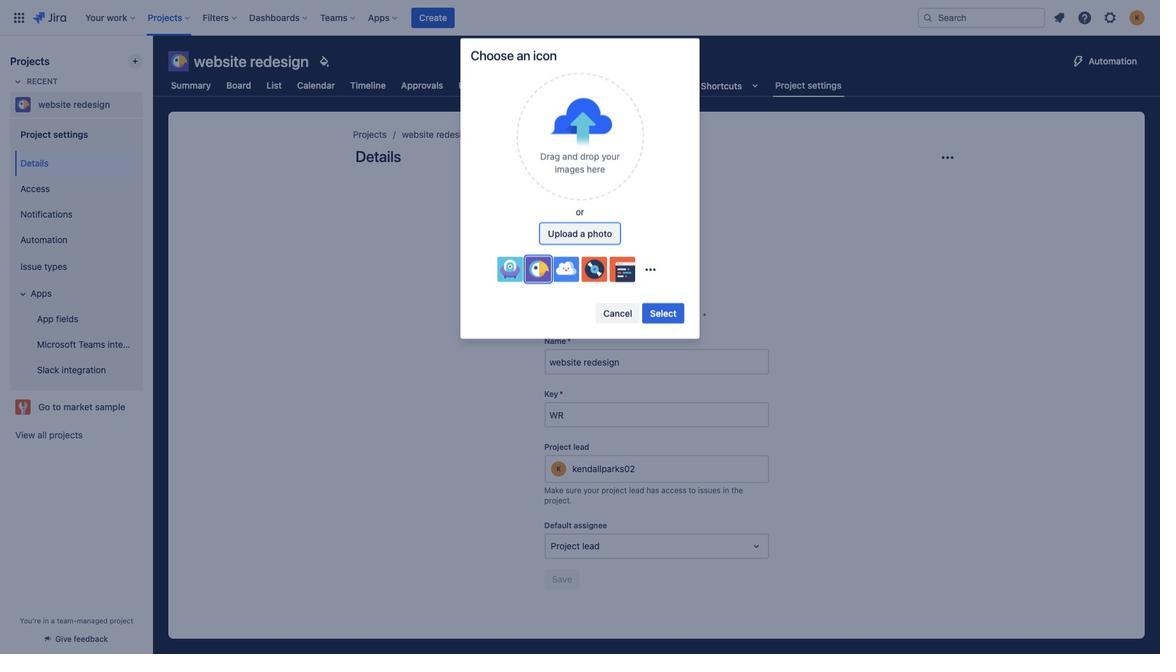 Task type: describe. For each thing, give the bounding box(es) containing it.
2 horizontal spatial settings
[[808, 80, 842, 91]]

notifications link
[[15, 202, 138, 227]]

asterisk
[[672, 311, 700, 321]]

change icon
[[631, 280, 683, 290]]

access
[[20, 183, 50, 194]]

icon inside dialog
[[534, 48, 557, 63]]

project.
[[545, 496, 572, 505]]

0 horizontal spatial in
[[43, 616, 49, 625]]

0 vertical spatial integration
[[108, 339, 152, 349]]

0 vertical spatial projects
[[10, 56, 50, 67]]

key *
[[545, 389, 563, 399]]

you're
[[20, 616, 41, 625]]

default assignee
[[545, 521, 608, 530]]

recent
[[27, 77, 58, 86]]

primary element
[[8, 0, 908, 35]]

project inside group
[[20, 129, 51, 139]]

group inside choose an icon dialog
[[596, 303, 685, 324]]

to inside the 'make sure your project lead has access to issues in the project.'
[[689, 486, 696, 495]]

project settings for group containing project settings
[[20, 129, 88, 139]]

2 horizontal spatial website redesign
[[402, 129, 472, 140]]

1 vertical spatial website redesign link
[[402, 127, 472, 142]]

issues
[[699, 486, 721, 495]]

microsoft
[[37, 339, 76, 349]]

your inside the 'make sure your project lead has access to issues in the project.'
[[584, 486, 600, 495]]

create button
[[412, 7, 455, 28]]

drag and drop your images here
[[541, 151, 620, 174]]

sure
[[566, 486, 582, 495]]

details link
[[15, 151, 138, 176]]

microsoft teams integration link
[[23, 332, 152, 357]]

open image
[[749, 539, 764, 554]]

name *
[[545, 336, 571, 346]]

forms
[[459, 80, 485, 91]]

1 horizontal spatial an
[[661, 311, 669, 321]]

board link
[[224, 74, 254, 97]]

project avatar image
[[616, 183, 698, 265]]

0 vertical spatial website redesign link
[[10, 92, 138, 117]]

in inside the 'make sure your project lead has access to issues in the project.'
[[723, 486, 730, 495]]

change
[[631, 280, 663, 290]]

microsoft teams integration
[[37, 339, 152, 349]]

drag
[[541, 151, 560, 162]]

the
[[732, 486, 744, 495]]

required fields are marked with an asterisk *
[[545, 311, 707, 321]]

issues
[[611, 80, 638, 91]]

change icon button
[[623, 275, 691, 295]]

here
[[587, 164, 606, 174]]

tab list containing project settings
[[161, 74, 852, 97]]

upload a photo
[[548, 228, 613, 239]]

attachments link
[[539, 74, 598, 97]]

teams
[[79, 339, 105, 349]]

0 vertical spatial lead
[[574, 442, 590, 452]]

2 vertical spatial lead
[[583, 541, 600, 551]]

market
[[63, 401, 93, 412]]

project settings for "project settings" link
[[488, 129, 552, 140]]

drop
[[581, 151, 600, 162]]

slack
[[37, 364, 59, 375]]

assignee
[[574, 521, 608, 530]]

issues link
[[608, 74, 640, 97]]

approvals
[[401, 80, 443, 91]]

timeline link
[[348, 74, 389, 97]]

0 vertical spatial *
[[703, 311, 707, 321]]

drag and drop your images here element
[[527, 150, 634, 176]]

forms link
[[456, 74, 488, 97]]

board
[[226, 80, 251, 91]]

summary link
[[168, 74, 214, 97]]

make
[[545, 486, 564, 495]]

calendar link
[[295, 74, 338, 97]]

automation inside group
[[20, 234, 68, 245]]

slack integration
[[37, 364, 106, 375]]

0 horizontal spatial website
[[38, 99, 71, 110]]

list link
[[264, 74, 284, 97]]

app fields link
[[23, 306, 138, 332]]

timeline
[[350, 80, 386, 91]]

icon inside button
[[666, 280, 683, 290]]

name
[[545, 336, 566, 346]]

project inside the 'make sure your project lead has access to issues in the project.'
[[602, 486, 627, 495]]

1 horizontal spatial details
[[356, 147, 401, 165]]

are
[[601, 311, 612, 321]]

kendallparks02
[[573, 463, 635, 474]]

summary
[[171, 80, 211, 91]]

fields for required
[[579, 311, 599, 321]]

apps button
[[15, 281, 138, 306]]

make sure your project lead has access to issues in the project.
[[545, 486, 744, 505]]

0 vertical spatial to
[[53, 401, 61, 412]]

fields for app
[[56, 313, 78, 324]]

your inside drag and drop your images here
[[602, 151, 620, 162]]

project settings inside tab list
[[776, 80, 842, 91]]

default
[[545, 521, 572, 530]]

projects
[[49, 429, 83, 440]]

go to market sample link
[[10, 394, 138, 420]]

upload a photo button
[[541, 223, 620, 244]]

1 horizontal spatial settings
[[519, 129, 552, 140]]

upload
[[548, 228, 578, 239]]

1 horizontal spatial projects
[[353, 129, 387, 140]]

projects link
[[353, 127, 387, 142]]

list
[[267, 80, 282, 91]]

go to market sample
[[38, 401, 125, 412]]



Task type: locate. For each thing, give the bounding box(es) containing it.
2 horizontal spatial redesign
[[436, 129, 472, 140]]

website down recent
[[38, 99, 71, 110]]

1 horizontal spatial automation
[[1089, 56, 1138, 66]]

access link
[[15, 176, 138, 202]]

collapse recent projects image
[[10, 74, 26, 89]]

1 horizontal spatial fields
[[579, 311, 599, 321]]

issue types link
[[15, 253, 138, 281]]

project settings
[[776, 80, 842, 91], [20, 129, 88, 139], [488, 129, 552, 140]]

icon
[[534, 48, 557, 63], [666, 280, 683, 290]]

website right projects link
[[402, 129, 434, 140]]

2 horizontal spatial website
[[402, 129, 434, 140]]

lead down the assignee
[[583, 541, 600, 551]]

1 horizontal spatial project
[[602, 486, 627, 495]]

0 vertical spatial project lead
[[545, 442, 590, 452]]

fields right app
[[56, 313, 78, 324]]

projects up recent
[[10, 56, 50, 67]]

0 horizontal spatial your
[[584, 486, 600, 495]]

or
[[576, 206, 585, 217]]

0 horizontal spatial project
[[110, 616, 133, 625]]

website redesign link down recent
[[10, 92, 138, 117]]

group containing details
[[13, 147, 152, 387]]

go
[[38, 401, 50, 412]]

* right key
[[560, 389, 563, 399]]

1 vertical spatial to
[[689, 486, 696, 495]]

fields
[[579, 311, 599, 321], [56, 313, 78, 324]]

0 horizontal spatial fields
[[56, 313, 78, 324]]

search image
[[923, 12, 934, 23]]

website redesign link down approvals link
[[402, 127, 472, 142]]

projects
[[10, 56, 50, 67], [353, 129, 387, 140]]

redesign down forms link
[[436, 129, 472, 140]]

choose an icon
[[471, 48, 557, 63]]

approvals link
[[399, 74, 446, 97]]

1 vertical spatial an
[[661, 311, 669, 321]]

Search field
[[918, 7, 1046, 28]]

show more image
[[640, 259, 661, 280]]

cancel
[[604, 308, 633, 318]]

in left the the
[[723, 486, 730, 495]]

settings
[[808, 80, 842, 91], [53, 129, 88, 139], [519, 129, 552, 140]]

project settings inside group
[[20, 129, 88, 139]]

1 vertical spatial website redesign
[[38, 99, 110, 110]]

to
[[53, 401, 61, 412], [689, 486, 696, 495]]

details down projects link
[[356, 147, 401, 165]]

group
[[13, 117, 152, 391], [13, 147, 152, 387], [596, 303, 685, 324]]

0 horizontal spatial integration
[[62, 364, 106, 375]]

1 vertical spatial lead
[[630, 486, 645, 495]]

0 horizontal spatial *
[[560, 389, 563, 399]]

your up 'here'
[[602, 151, 620, 162]]

an inside choose an icon dialog
[[517, 48, 531, 63]]

app
[[37, 313, 54, 324]]

0 horizontal spatial redesign
[[73, 99, 110, 110]]

project
[[776, 80, 806, 91], [20, 129, 51, 139], [488, 129, 517, 140], [545, 442, 572, 452], [551, 541, 580, 551]]

1 horizontal spatial project settings
[[488, 129, 552, 140]]

redesign up details 'link'
[[73, 99, 110, 110]]

an right with
[[661, 311, 669, 321]]

1 horizontal spatial *
[[568, 336, 571, 346]]

icon up attachments
[[534, 48, 557, 63]]

project right managed
[[110, 616, 133, 625]]

* right name
[[568, 336, 571, 346]]

automation inside button
[[1089, 56, 1138, 66]]

choose
[[471, 48, 514, 63]]

project settings link
[[488, 127, 552, 142]]

lead up kendallparks02
[[574, 442, 590, 452]]

project
[[602, 486, 627, 495], [110, 616, 133, 625]]

0 vertical spatial a
[[581, 228, 586, 239]]

cancel button
[[596, 303, 640, 324]]

your
[[602, 151, 620, 162], [584, 486, 600, 495]]

app fields
[[37, 313, 78, 324]]

details inside details 'link'
[[20, 157, 49, 168]]

feedback
[[74, 634, 108, 644]]

None field
[[546, 350, 768, 373], [546, 403, 768, 426], [546, 350, 768, 373], [546, 403, 768, 426]]

1 horizontal spatial website redesign link
[[402, 127, 472, 142]]

and
[[563, 151, 578, 162]]

details up access
[[20, 157, 49, 168]]

integration right teams
[[108, 339, 152, 349]]

give feedback button
[[38, 629, 116, 650]]

automation right automation image
[[1089, 56, 1138, 66]]

1 horizontal spatial icon
[[666, 280, 683, 290]]

1 horizontal spatial website redesign
[[194, 52, 309, 70]]

1 vertical spatial projects
[[353, 129, 387, 140]]

integration down microsoft teams integration link
[[62, 364, 106, 375]]

1 horizontal spatial a
[[581, 228, 586, 239]]

in right you're
[[43, 616, 49, 625]]

managed
[[77, 616, 108, 625]]

project down kendallparks02
[[602, 486, 627, 495]]

issue
[[20, 261, 42, 272]]

icon right change
[[666, 280, 683, 290]]

0 horizontal spatial an
[[517, 48, 531, 63]]

1 vertical spatial website
[[38, 99, 71, 110]]

in
[[723, 486, 730, 495], [43, 616, 49, 625]]

project lead up kendallparks02
[[545, 442, 590, 452]]

to left issues
[[689, 486, 696, 495]]

0 vertical spatial icon
[[534, 48, 557, 63]]

2 vertical spatial website
[[402, 129, 434, 140]]

fields left are
[[579, 311, 599, 321]]

types
[[44, 261, 67, 272]]

slack integration link
[[23, 357, 138, 383]]

1 vertical spatial automation
[[20, 234, 68, 245]]

0 horizontal spatial website redesign
[[38, 99, 110, 110]]

view all projects link
[[10, 424, 143, 447]]

view
[[15, 429, 35, 440]]

key
[[545, 389, 559, 399]]

automation link
[[15, 227, 138, 253]]

with
[[643, 311, 659, 321]]

photo
[[588, 228, 613, 239]]

* for name *
[[568, 336, 571, 346]]

* for key *
[[560, 389, 563, 399]]

0 vertical spatial in
[[723, 486, 730, 495]]

website redesign up board
[[194, 52, 309, 70]]

2 vertical spatial redesign
[[436, 129, 472, 140]]

0 horizontal spatial a
[[51, 616, 55, 625]]

to right go
[[53, 401, 61, 412]]

0 horizontal spatial icon
[[534, 48, 557, 63]]

select button
[[643, 303, 685, 324]]

automation down notifications
[[20, 234, 68, 245]]

a
[[581, 228, 586, 239], [51, 616, 55, 625]]

select
[[651, 308, 677, 318]]

website redesign link
[[10, 92, 138, 117], [402, 127, 472, 142]]

project inside tab list
[[776, 80, 806, 91]]

automation
[[1089, 56, 1138, 66], [20, 234, 68, 245]]

website redesign down approvals link
[[402, 129, 472, 140]]

0 vertical spatial an
[[517, 48, 531, 63]]

0 horizontal spatial to
[[53, 401, 61, 412]]

2 vertical spatial website redesign
[[402, 129, 472, 140]]

a inside button
[[581, 228, 586, 239]]

calendar
[[297, 80, 335, 91]]

issue types
[[20, 261, 67, 272]]

automation image
[[1072, 54, 1087, 69]]

a left team-
[[51, 616, 55, 625]]

integration
[[108, 339, 152, 349], [62, 364, 106, 375]]

images
[[555, 164, 585, 174]]

2 horizontal spatial project settings
[[776, 80, 842, 91]]

group containing project settings
[[13, 117, 152, 391]]

1 vertical spatial project
[[110, 616, 133, 625]]

view all projects
[[15, 429, 83, 440]]

create banner
[[0, 0, 1161, 36]]

notifications
[[20, 208, 73, 219]]

0 vertical spatial redesign
[[250, 52, 309, 70]]

website redesign
[[194, 52, 309, 70], [38, 99, 110, 110], [402, 129, 472, 140]]

1 horizontal spatial redesign
[[250, 52, 309, 70]]

an
[[517, 48, 531, 63], [661, 311, 669, 321]]

1 vertical spatial a
[[51, 616, 55, 625]]

redesign up list
[[250, 52, 309, 70]]

website redesign inside website redesign link
[[38, 99, 110, 110]]

project lead down "default assignee"
[[551, 541, 600, 551]]

0 vertical spatial website redesign
[[194, 52, 309, 70]]

1 horizontal spatial to
[[689, 486, 696, 495]]

1 vertical spatial in
[[43, 616, 49, 625]]

team-
[[57, 616, 77, 625]]

* right asterisk at the right of the page
[[703, 311, 707, 321]]

upload image image
[[549, 97, 612, 147]]

apps
[[31, 288, 52, 298]]

1 vertical spatial *
[[568, 336, 571, 346]]

1 horizontal spatial website
[[194, 52, 247, 70]]

0 vertical spatial automation
[[1089, 56, 1138, 66]]

attachments
[[542, 80, 595, 91]]

marked
[[614, 311, 641, 321]]

1 horizontal spatial your
[[602, 151, 620, 162]]

2 vertical spatial *
[[560, 389, 563, 399]]

projects down timeline link
[[353, 129, 387, 140]]

sample
[[95, 401, 125, 412]]

tab list
[[161, 74, 852, 97]]

website redesign down recent
[[38, 99, 110, 110]]

0 vertical spatial your
[[602, 151, 620, 162]]

lead inside the 'make sure your project lead has access to issues in the project.'
[[630, 486, 645, 495]]

1 vertical spatial project lead
[[551, 541, 600, 551]]

automation button
[[1066, 51, 1146, 71]]

0 vertical spatial website
[[194, 52, 247, 70]]

lead left has
[[630, 486, 645, 495]]

all
[[38, 429, 47, 440]]

0 horizontal spatial settings
[[53, 129, 88, 139]]

expand image
[[15, 287, 31, 302]]

1 vertical spatial integration
[[62, 364, 106, 375]]

choose an icon dialog
[[461, 38, 700, 339]]

0 horizontal spatial projects
[[10, 56, 50, 67]]

1 vertical spatial icon
[[666, 280, 683, 290]]

2 horizontal spatial *
[[703, 311, 707, 321]]

has
[[647, 486, 660, 495]]

select a default avatar option group
[[497, 257, 638, 282]]

give
[[55, 634, 72, 644]]

your right sure
[[584, 486, 600, 495]]

1 horizontal spatial in
[[723, 486, 730, 495]]

website
[[194, 52, 247, 70], [38, 99, 71, 110], [402, 129, 434, 140]]

0 horizontal spatial automation
[[20, 234, 68, 245]]

give feedback
[[55, 634, 108, 644]]

required
[[545, 311, 577, 321]]

details
[[356, 147, 401, 165], [20, 157, 49, 168]]

jira image
[[33, 10, 66, 25], [33, 10, 66, 25]]

0 horizontal spatial details
[[20, 157, 49, 168]]

1 vertical spatial your
[[584, 486, 600, 495]]

0 horizontal spatial project settings
[[20, 129, 88, 139]]

1 horizontal spatial integration
[[108, 339, 152, 349]]

access
[[662, 486, 687, 495]]

1 vertical spatial redesign
[[73, 99, 110, 110]]

0 vertical spatial project
[[602, 486, 627, 495]]

group containing cancel
[[596, 303, 685, 324]]

you're in a team-managed project
[[20, 616, 133, 625]]

create
[[419, 12, 447, 23]]

an right choose
[[517, 48, 531, 63]]

a left photo
[[581, 228, 586, 239]]

website up board
[[194, 52, 247, 70]]

0 horizontal spatial website redesign link
[[10, 92, 138, 117]]



Task type: vqa. For each thing, say whether or not it's contained in the screenshot.
left project
yes



